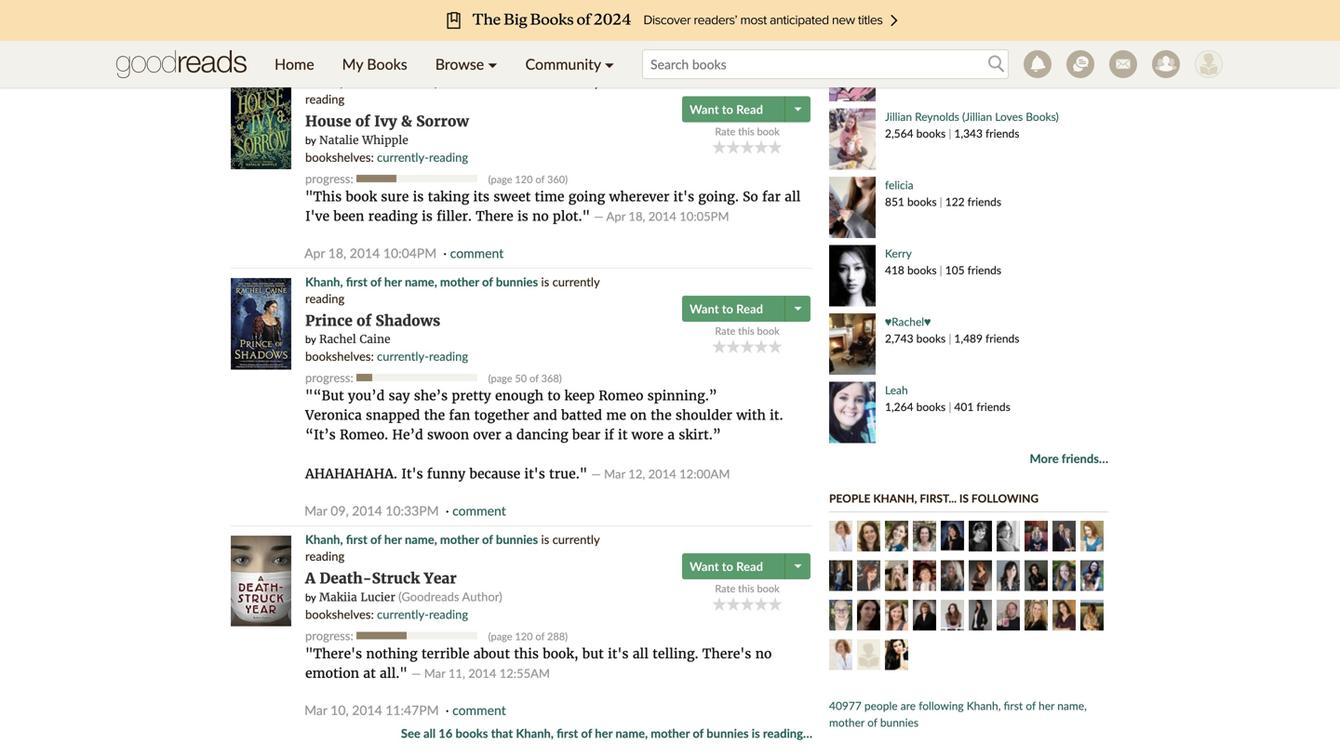 Task type: locate. For each thing, give the bounding box(es) containing it.
1 want from the top
[[690, 102, 719, 117]]

books inside felicia 851 books | 122 friends
[[907, 195, 937, 208]]

368)
[[541, 372, 562, 385]]

2 currently from the top
[[552, 274, 600, 289]]

mar left 09,
[[304, 503, 327, 519]]

3 currently-reading link from the top
[[377, 607, 468, 622]]

1 horizontal spatial ▾
[[605, 55, 614, 73]]

0 vertical spatial read
[[736, 102, 763, 117]]

2 vertical spatial ·
[[446, 703, 449, 718]]

book left kelley ... image
[[757, 583, 780, 595]]

jillian reynolds (jillian loves books) link
[[885, 110, 1059, 123]]

0 horizontal spatial apr
[[304, 245, 325, 261]]

keep
[[564, 388, 595, 404]]

1 vertical spatial currently-reading link
[[377, 349, 468, 364]]

1 currently-reading link from the top
[[377, 150, 468, 165]]

jillian... image
[[829, 108, 876, 170]]

books inside kerry 418 books | 105 friends
[[907, 263, 937, 277]]

all left telling.
[[633, 646, 649, 663]]

reading inside prince of shadows by rachel caine bookshelves: currently-reading
[[429, 349, 468, 364]]

2 khanh, first of her name, mother of bunnies from the top
[[305, 274, 538, 289]]

| for felicia
[[940, 195, 942, 208]]

3 (page from the top
[[488, 630, 512, 643]]

by inside a death-struck year by makiia lucier (goodreads author) bookshelves: currently-reading
[[305, 591, 316, 604]]

all inside (page 120 of 360) "this book sure is taking its sweet time going wherever it's going. so far all i've been reading is filler. there is no plot."
[[785, 188, 801, 205]]

2 want from the top
[[690, 301, 719, 316]]

currently-reading link for ivy
[[377, 150, 468, 165]]

(page inside (page 120 of 288) "there's nothing terrible about this book, but it's all telling. there's no emotion at all."
[[488, 630, 512, 643]]

mother up books
[[391, 35, 439, 49]]

50
[[515, 372, 527, 385]]

2 vertical spatial currently-
[[377, 607, 429, 622]]

0 vertical spatial 120
[[515, 173, 533, 185]]

3 currently- from the top
[[377, 607, 429, 622]]

(page up "about"
[[488, 630, 512, 643]]

of down browse ▾
[[482, 75, 493, 90]]

40977 people are following khanh, first of her name, mother of bunnies
[[829, 699, 1087, 730]]

currently- down whipple
[[377, 150, 429, 165]]

deanna ... image
[[1025, 561, 1048, 591]]

1 120 from the top
[[515, 173, 533, 185]]

1 rate this book from the top
[[715, 125, 780, 138]]

huntley... image left julia q... image
[[829, 521, 853, 552]]

progress: up ""there's"
[[305, 629, 356, 643]]

friends right 82
[[970, 58, 1004, 72]]

(page for a death-struck year
[[488, 630, 512, 643]]

bookshelves: inside "house of ivy & sorrow by natalie whipple bookshelves: currently-reading"
[[305, 150, 374, 165]]

currently-reading link for struck
[[377, 607, 468, 622]]

book
[[757, 125, 780, 138], [346, 188, 377, 205], [757, 325, 780, 337], [757, 583, 780, 595]]

want up there's at right
[[690, 559, 719, 574]]

1 bookshelves: from the top
[[305, 150, 374, 165]]

0 vertical spatial by
[[305, 134, 316, 146]]

mar
[[604, 467, 625, 482], [304, 503, 327, 519], [424, 666, 445, 681], [304, 703, 327, 718]]

— right true."
[[591, 467, 601, 482]]

currently for house of ivy & sorrow
[[552, 75, 600, 90]]

1 vertical spatial read
[[736, 301, 763, 316]]

khanh, right that
[[516, 726, 554, 741]]

1,343
[[954, 127, 983, 140]]

— apr 18, 2014 10:05pm
[[594, 209, 729, 224]]

1 vertical spatial huntley... image
[[829, 640, 853, 671]]

1 horizontal spatial a
[[668, 427, 675, 444]]

1,489
[[954, 332, 983, 345]]

| inside leah 1,264 books | 401 friends
[[949, 400, 951, 414]]

it's left true."
[[524, 466, 545, 483]]

a right wore
[[668, 427, 675, 444]]

bunnies down there
[[496, 274, 538, 289]]

2 vertical spatial comment link
[[452, 703, 506, 718]]

daniell... image
[[969, 600, 992, 631]]

plot."
[[553, 208, 590, 225]]

katie link
[[885, 41, 911, 55]]

2 ▾ from the left
[[605, 55, 614, 73]]

3 rate this book from the top
[[715, 583, 780, 595]]

currently-reading link down (goodreads
[[377, 607, 468, 622]]

2014 right the 12,
[[648, 467, 676, 482]]

0 horizontal spatial no
[[532, 208, 549, 225]]

struck
[[372, 570, 420, 588]]

1 vertical spatial khanh, first of her name, mother of bunnies
[[305, 274, 538, 289]]

120 up sweet
[[515, 173, 533, 185]]

1 vertical spatial currently-
[[377, 349, 429, 364]]

the down she's
[[424, 407, 445, 424]]

terrible
[[421, 646, 470, 663]]

huntley... image left ashleig... image
[[829, 640, 853, 671]]

roshani... image
[[885, 640, 908, 671]]

of up browse
[[442, 35, 457, 49]]

0 vertical spatial it's
[[674, 188, 694, 205]]

2 rate this book from the top
[[715, 325, 780, 337]]

0 horizontal spatial it's
[[524, 466, 545, 483]]

first inside 40977 people are following khanh, first of her name, mother of bunnies
[[1004, 699, 1023, 713]]

2 want to read button from the top
[[682, 296, 787, 322]]

notifications image
[[1024, 50, 1052, 78]]

1 vertical spatial 18,
[[328, 245, 346, 261]]

1 read from the top
[[736, 102, 763, 117]]

3 progress: from the top
[[305, 629, 356, 643]]

currently down plot."
[[552, 274, 600, 289]]

▾ inside community ▾ popup button
[[605, 55, 614, 73]]

her inside 40977 people are following khanh, first of her name, mother of bunnies
[[1039, 699, 1055, 713]]

120 for a death-struck year
[[515, 630, 533, 643]]

wherever
[[609, 188, 670, 205]]

1 vertical spatial progress:
[[305, 370, 356, 385]]

telling.
[[653, 646, 699, 663]]

2 currently- from the top
[[377, 349, 429, 364]]

2 vertical spatial currently
[[552, 532, 600, 547]]

prince of shadows link
[[305, 312, 440, 330]]

friends down loves
[[986, 127, 1020, 140]]

1 horizontal spatial the
[[651, 407, 672, 424]]

currently- down lucier
[[377, 607, 429, 622]]

comment link up that
[[452, 703, 506, 718]]

0 vertical spatial comment link
[[450, 245, 504, 261]]

me
[[606, 407, 626, 424]]

this up so
[[738, 125, 754, 138]]

1 horizontal spatial no
[[755, 646, 772, 663]]

rate up there's at right
[[715, 583, 736, 595]]

2 vertical spatial —
[[411, 666, 421, 681]]

2 vertical spatial khanh, first of her name, mother of bunnies
[[305, 532, 538, 547]]

1 vertical spatial want to read
[[690, 301, 763, 316]]

books right 1,264
[[916, 400, 946, 414]]

2 vertical spatial want
[[690, 559, 719, 574]]

books for felicia
[[907, 195, 937, 208]]

0 vertical spatial ·
[[443, 245, 447, 261]]

her down books
[[384, 75, 402, 90]]

0 horizontal spatial all
[[423, 726, 436, 741]]

her down tessa dare image
[[1039, 699, 1055, 713]]

all."
[[380, 665, 408, 682]]

0 vertical spatial currently
[[552, 75, 600, 90]]

1 (page from the top
[[488, 173, 512, 185]]

christi... image
[[829, 600, 853, 631]]

by inside "house of ivy & sorrow by natalie whipple bookshelves: currently-reading"
[[305, 134, 316, 146]]

3 want to read from the top
[[690, 559, 763, 574]]

| inside felicia 851 books | 122 friends
[[940, 195, 942, 208]]

2 read from the top
[[736, 301, 763, 316]]

is left filler.
[[422, 208, 433, 225]]

3 read from the top
[[736, 559, 763, 574]]

is down community
[[541, 75, 549, 90]]

bookshelves:
[[305, 150, 374, 165], [305, 349, 374, 364], [305, 607, 374, 622]]

is currently reading
[[305, 75, 600, 107], [305, 274, 600, 306], [305, 532, 600, 564]]

cassand... image
[[857, 600, 880, 631]]

friends inside felicia 851 books | 122 friends
[[968, 195, 1001, 208]]

book for a death-struck year
[[757, 583, 780, 595]]

0 vertical spatial khanh, first of her name, mother of bunnies link
[[305, 75, 538, 90]]

3 rate from the top
[[715, 583, 736, 595]]

kara ta... image
[[885, 600, 908, 631]]

1 progress: from the top
[[305, 171, 356, 186]]

0 vertical spatial (page
[[488, 173, 512, 185]]

megan s... image
[[941, 600, 964, 631]]

read for prince of shadows
[[736, 301, 763, 316]]

felicia image
[[829, 177, 876, 238]]

2 vertical spatial want to read button
[[682, 554, 787, 580]]

read for a death-struck year
[[736, 559, 763, 574]]

mother down telling.
[[651, 726, 690, 741]]

11:47pm
[[386, 703, 439, 718]]

mother inside 40977 people are following khanh, first of her name, mother of bunnies
[[829, 716, 865, 730]]

its
[[473, 188, 490, 205]]

2 vertical spatial bookshelves:
[[305, 607, 374, 622]]

| for kerry
[[940, 263, 942, 277]]

2 vertical spatial read
[[736, 559, 763, 574]]

books inside ♥rachel♥ 2,743 books | 1,489 friends
[[916, 332, 946, 345]]

reading down sure
[[368, 208, 418, 225]]

| for leah
[[949, 400, 951, 414]]

want for house of ivy & sorrow
[[690, 102, 719, 117]]

huntley... image
[[829, 521, 853, 552], [829, 640, 853, 671]]

0 vertical spatial no
[[532, 208, 549, 225]]

"this
[[305, 188, 342, 205]]

(jillian
[[962, 110, 992, 123]]

to inside ""but you'd say she's pretty enough to keep romeo spinning." veronica snapped the fan together and batted me on the shoulder with it. "it's romeo. he'd swoon over a dancing bear if it wore a skirt."
[[547, 388, 561, 404]]

mar 10, 2014 11:47pm · comment
[[304, 703, 506, 718]]

2 currently-reading link from the top
[[377, 349, 468, 364]]

· right '10:04pm'
[[443, 245, 447, 261]]

105
[[945, 263, 965, 277]]

2 vertical spatial it's
[[608, 646, 629, 663]]

2 vertical spatial khanh, first of her name, mother of bunnies link
[[305, 532, 538, 547]]

elizabe... image
[[997, 561, 1020, 591]]

want for prince of shadows
[[690, 301, 719, 316]]

(page inside (page 120 of 360) "this book sure is taking its sweet time going wherever it's going. so far all i've been reading is filler. there is no plot."
[[488, 173, 512, 185]]

and
[[533, 407, 557, 424]]

2 progress: from the top
[[305, 370, 356, 385]]

120 left 288)
[[515, 630, 533, 643]]

mother up year
[[440, 532, 479, 547]]

no inside (page 120 of 288) "there's nothing terrible about this book, but it's all telling. there's no emotion at all."
[[755, 646, 772, 663]]

0 horizontal spatial ▾
[[488, 55, 497, 73]]

▾ inside the browse ▾ popup button
[[488, 55, 497, 73]]

2014
[[648, 209, 677, 224], [350, 245, 380, 261], [648, 467, 676, 482], [352, 503, 382, 519], [468, 666, 496, 681], [352, 703, 382, 718]]

1 want to read from the top
[[690, 102, 763, 117]]

2 vertical spatial (page
[[488, 630, 512, 643]]

want for a death-struck year
[[690, 559, 719, 574]]

1 vertical spatial is currently reading
[[305, 274, 600, 306]]

comment link for a death-struck year
[[452, 703, 506, 718]]

natalie whipple link
[[319, 133, 408, 147]]

1 vertical spatial bookshelves:
[[305, 349, 374, 364]]

1 vertical spatial comment
[[452, 503, 506, 519]]

3 bookshelves: from the top
[[305, 607, 374, 622]]

her up my
[[327, 35, 349, 49]]

| inside ♥rachel♥ 2,743 books | 1,489 friends
[[949, 332, 951, 345]]

3 by from the top
[[305, 591, 316, 604]]

no down time
[[532, 208, 549, 225]]

1 is currently reading from the top
[[305, 75, 600, 107]]

0 vertical spatial apr
[[606, 209, 625, 224]]

1 vertical spatial (page
[[488, 372, 512, 385]]

2 vertical spatial comment
[[452, 703, 506, 718]]

2 vertical spatial rate this book
[[715, 583, 780, 595]]

2 vertical spatial want to read
[[690, 559, 763, 574]]

bookshelves: down rachel
[[305, 349, 374, 364]]

death-
[[320, 570, 372, 588]]

kerry
[[885, 247, 912, 260]]

0 vertical spatial is currently reading
[[305, 75, 600, 107]]

richell... image
[[1081, 521, 1104, 552]]

| left 105
[[940, 263, 942, 277]]

rate this book
[[715, 125, 780, 138], [715, 325, 780, 337], [715, 583, 780, 595]]

of up natalie whipple link
[[355, 112, 370, 131]]

Search books text field
[[642, 49, 1009, 79]]

rate this book for house of ivy & sorrow
[[715, 125, 780, 138]]

her
[[327, 35, 349, 49], [384, 75, 402, 90], [384, 274, 402, 289], [384, 532, 402, 547], [1039, 699, 1055, 713], [595, 726, 613, 741]]

1,264
[[885, 400, 914, 414]]

friends inside ♥rachel♥ 2,743 books | 1,489 friends
[[986, 332, 1020, 345]]

this for prince of shadows
[[738, 325, 754, 337]]

is currently reading up shadows at the left
[[305, 274, 600, 306]]

stephan... image
[[913, 561, 936, 591]]

1 currently- from the top
[[377, 150, 429, 165]]

1 ▾ from the left
[[488, 55, 497, 73]]

1 currently from the top
[[552, 75, 600, 90]]

shoulder
[[676, 407, 732, 424]]

· for a death-struck year
[[446, 703, 449, 718]]

books
[[367, 55, 407, 73]]

mar left 11,
[[424, 666, 445, 681]]

1 vertical spatial currently
[[552, 274, 600, 289]]

reading down (goodreads
[[429, 607, 468, 622]]

1 vertical spatial no
[[755, 646, 772, 663]]

(page up sweet
[[488, 173, 512, 185]]

books right 851
[[907, 195, 937, 208]]

reading up house
[[305, 92, 345, 107]]

sorrow
[[416, 112, 469, 131]]

1 horizontal spatial it's
[[608, 646, 629, 663]]

2 horizontal spatial all
[[785, 188, 801, 205]]

is currently reading for a death-struck year
[[305, 532, 600, 564]]

book up far
[[757, 125, 780, 138]]

charles... image
[[1053, 521, 1076, 552]]

over
[[473, 427, 501, 444]]

2 120 from the top
[[515, 630, 533, 643]]

it's inside (page 120 of 288) "there's nothing terrible about this book, but it's all telling. there's no emotion at all."
[[608, 646, 629, 663]]

is down (page 120 of 360) "this book sure is taking its sweet time going wherever it's going. so far all i've been reading is filler. there is no plot."
[[541, 274, 549, 289]]

progress: up ""but
[[305, 370, 356, 385]]

mother down 40977
[[829, 716, 865, 730]]

want to read for a death-struck year
[[690, 559, 763, 574]]

1 khanh, first of her name, mother of bunnies link from the top
[[305, 75, 538, 90]]

books inside leah 1,264 books | 401 friends
[[916, 400, 946, 414]]

1 vertical spatial comment link
[[452, 503, 506, 519]]

fan
[[449, 407, 470, 424]]

my group discussions image
[[1067, 50, 1094, 78]]

2,564
[[885, 127, 914, 140]]

currently-reading link down shadows at the left
[[377, 349, 468, 364]]

friends inside leah 1,264 books | 401 friends
[[977, 400, 1011, 414]]

leigh b... image
[[1025, 521, 1048, 552]]

1 vertical spatial by
[[305, 333, 316, 346]]

is right the first...
[[959, 492, 969, 505]]

together
[[474, 407, 529, 424]]

nothing
[[366, 646, 418, 663]]

0 vertical spatial progress:
[[305, 171, 356, 186]]

is currently reading for prince of shadows
[[305, 274, 600, 306]]

book for house of ivy & sorrow
[[757, 125, 780, 138]]

0 vertical spatial want to read button
[[682, 96, 787, 122]]

to for a death-struck year
[[722, 559, 733, 574]]

book,
[[543, 646, 578, 663]]

0 vertical spatial currently-reading link
[[377, 150, 468, 165]]

0 vertical spatial want
[[690, 102, 719, 117]]

friends inside kerry 418 books | 105 friends
[[968, 263, 1001, 277]]

a down together in the left bottom of the page
[[505, 427, 513, 444]]

there's
[[702, 646, 751, 663]]

| inside kerry 418 books | 105 friends
[[940, 263, 942, 277]]

0 vertical spatial currently-
[[377, 150, 429, 165]]

1 vertical spatial —
[[591, 467, 601, 482]]

2 want to read from the top
[[690, 301, 763, 316]]

18, down wherever
[[629, 209, 645, 224]]

progress: for house
[[305, 171, 356, 186]]

at
[[363, 665, 376, 682]]

2014 right 09,
[[352, 503, 382, 519]]

0 vertical spatial want to read
[[690, 102, 763, 117]]

0 vertical spatial all
[[785, 188, 801, 205]]

friends for felicia 851 books | 122 friends
[[968, 195, 1001, 208]]

0 vertical spatial rate this book
[[715, 125, 780, 138]]

want to read
[[690, 102, 763, 117], [690, 301, 763, 316], [690, 559, 763, 574]]

3 khanh, first of her name, mother of bunnies from the top
[[305, 532, 538, 547]]

120 inside (page 120 of 288) "there's nothing terrible about this book, but it's all telling. there's no emotion at all."
[[515, 630, 533, 643]]

want to read button for house of ivy & sorrow
[[682, 96, 787, 122]]

1 vertical spatial ·
[[446, 503, 449, 519]]

bookshelves: down makiia
[[305, 607, 374, 622]]

1 vertical spatial rate
[[715, 325, 736, 337]]

comment down because
[[452, 503, 506, 519]]

1 vertical spatial want
[[690, 301, 719, 316]]

▾ right browse
[[488, 55, 497, 73]]

of down there
[[482, 274, 493, 289]]

with
[[736, 407, 766, 424]]

bookshelves: down natalie
[[305, 150, 374, 165]]

of inside prince of shadows by rachel caine bookshelves: currently-reading
[[357, 312, 371, 330]]

jeannie... image
[[1053, 600, 1076, 631]]

books down ♥rachel♥
[[916, 332, 946, 345]]

120 inside (page 120 of 360) "this book sure is taking its sweet time going wherever it's going. so far all i've been reading is filler. there is no plot."
[[515, 173, 533, 185]]

10:33pm
[[386, 503, 439, 519]]

rate for prince of shadows
[[715, 325, 736, 337]]

2 (page from the top
[[488, 372, 512, 385]]

(page 120 of 360) "this book sure is taking its sweet time going wherever it's going. so far all i've been reading is filler. there is no plot."
[[305, 173, 801, 225]]

want to read button for prince of shadows
[[682, 296, 787, 322]]

2 by from the top
[[305, 333, 316, 346]]

0 vertical spatial khanh, first of her name, mother of bunnies
[[305, 75, 538, 90]]

3 khanh, first of her name, mother of bunnies link from the top
[[305, 532, 538, 547]]

of left 288)
[[535, 630, 545, 643]]

2 vertical spatial by
[[305, 591, 316, 604]]

friends right 105
[[968, 263, 1001, 277]]

is currently reading for house of ivy & sorrow
[[305, 75, 600, 107]]

want to read button
[[682, 96, 787, 122], [682, 296, 787, 322], [682, 554, 787, 580]]

1 rate from the top
[[715, 125, 736, 138]]

1 vertical spatial rate this book
[[715, 325, 780, 337]]

2 horizontal spatial it's
[[674, 188, 694, 205]]

0 vertical spatial —
[[594, 209, 604, 224]]

currently for a death-struck year
[[552, 532, 600, 547]]

sure
[[381, 188, 409, 205]]

name, inside 40977 people are following khanh, first of her name, mother of bunnies
[[1057, 699, 1087, 713]]

books for kerry
[[907, 263, 937, 277]]

1 vertical spatial all
[[633, 646, 649, 663]]

lisa kl... image
[[857, 561, 880, 591]]

lucier
[[361, 590, 395, 605]]

ashleig... image
[[857, 640, 880, 671]]

10,
[[331, 703, 349, 718]]

reading up a
[[305, 549, 345, 564]]

3 is currently reading from the top
[[305, 532, 600, 564]]

♥rachel♥
[[885, 315, 931, 329]]

2 vertical spatial all
[[423, 726, 436, 741]]

| left 1,343
[[949, 127, 951, 140]]

is down sweet
[[517, 208, 528, 225]]

0 horizontal spatial 18,
[[328, 245, 346, 261]]

books for leah
[[916, 400, 946, 414]]

romeo
[[599, 388, 643, 404]]

2 vertical spatial rate
[[715, 583, 736, 595]]

rate for a death-struck year
[[715, 583, 736, 595]]

▾ down the reading
[[605, 55, 614, 73]]

2 vertical spatial currently-reading link
[[377, 607, 468, 622]]

bunnies down the are
[[880, 716, 919, 730]]

1 khanh, first of her name, mother of bunnies from the top
[[305, 75, 538, 90]]

0 vertical spatial rate
[[715, 125, 736, 138]]

my
[[342, 55, 363, 73]]

comment link for prince of shadows
[[452, 503, 506, 519]]

reading inside (page 120 of 360) "this book sure is taking its sweet time going wherever it's going. so far all i've been reading is filler. there is no plot."
[[368, 208, 418, 225]]

1 want to read button from the top
[[682, 96, 787, 122]]

2 is currently reading from the top
[[305, 274, 600, 306]]

mar 09, 2014 10:33pm link
[[304, 503, 439, 519]]

2 bookshelves: from the top
[[305, 349, 374, 364]]

currently down community ▾
[[552, 75, 600, 90]]

401
[[954, 400, 974, 414]]

friends right 401 in the right bottom of the page
[[977, 400, 1011, 414]]

— mar 11, 2014 12:55am
[[411, 666, 550, 681]]

122
[[945, 195, 965, 208]]

of up rachel caine link
[[357, 312, 371, 330]]

2 rate from the top
[[715, 325, 736, 337]]

0 vertical spatial 18,
[[629, 209, 645, 224]]

1 vertical spatial want to read button
[[682, 296, 787, 322]]

mar 10, 2014 11:47pm link
[[304, 703, 439, 718]]

2,743
[[885, 332, 914, 345]]

currently-reading link down &
[[377, 150, 468, 165]]

120 for house of ivy & sorrow
[[515, 173, 533, 185]]

— for house of ivy & sorrow
[[594, 209, 604, 224]]

books)
[[1026, 110, 1059, 123]]

♥rachel♥ 2,743 books | 1,489 friends
[[885, 315, 1020, 345]]

mar 12, 2014 12:00am link
[[604, 467, 730, 482]]

rachel caine link
[[319, 332, 390, 347]]

jillian
[[885, 110, 912, 123]]

on
[[630, 407, 647, 424]]

40977
[[829, 699, 862, 713]]

filler.
[[437, 208, 472, 225]]

currently-reading link for shadows
[[377, 349, 468, 364]]

2 khanh, first of her name, mother of bunnies link from the top
[[305, 274, 538, 289]]

menu containing home
[[261, 41, 628, 87]]

0 vertical spatial bookshelves:
[[305, 150, 374, 165]]

reading inside "house of ivy & sorrow by natalie whipple bookshelves: currently-reading"
[[429, 150, 468, 165]]

3 want to read button from the top
[[682, 554, 787, 580]]

3 want from the top
[[690, 559, 719, 574]]

see all 16 books that         khanh, first of her name, mother of bunnies is reading… link
[[401, 725, 812, 742]]

0 horizontal spatial a
[[505, 427, 513, 444]]

(page for house of ivy & sorrow
[[488, 173, 512, 185]]

name, for khanh, first of her name, mother of bunnies link for ivy
[[405, 75, 437, 90]]

first down mar 09, 2014 10:33pm link
[[346, 532, 368, 547]]

taking
[[428, 188, 469, 205]]

khanh, first of her name, mother of bunnies link down '10:04pm'
[[305, 274, 538, 289]]

comment down there
[[450, 245, 504, 261]]

progress:
[[305, 171, 356, 186], [305, 370, 356, 385], [305, 629, 356, 643]]

khanh, first of her name, mother of bunnies down 10:33pm
[[305, 532, 538, 547]]

2014 down been
[[350, 245, 380, 261]]

menu
[[261, 41, 628, 87]]

book up been
[[346, 188, 377, 205]]

of right 50 at the left of page
[[530, 372, 539, 385]]

· right 10:33pm
[[446, 503, 449, 519]]

0 vertical spatial huntley... image
[[829, 521, 853, 552]]

3 currently from the top
[[552, 532, 600, 547]]

rachel ... image
[[885, 521, 908, 552]]

katie image
[[829, 40, 876, 101]]

1 vertical spatial 120
[[515, 630, 533, 643]]

| left 401 in the right bottom of the page
[[949, 400, 951, 414]]

dancing
[[516, 427, 568, 444]]

prince of shadows image
[[231, 278, 291, 370]]

(page
[[488, 173, 512, 185], [488, 372, 512, 385], [488, 630, 512, 643]]

— for a death-struck year
[[411, 666, 421, 681]]

joelle ... image
[[969, 561, 992, 591]]

mark  l... image
[[997, 600, 1020, 631]]

she's
[[414, 388, 448, 404]]

want to read for prince of shadows
[[690, 301, 763, 316]]

leah link
[[885, 383, 908, 397]]

♥rachel♥ image
[[829, 314, 876, 375]]

friends right 1,489
[[986, 332, 1020, 345]]

12,
[[628, 467, 645, 482]]

comment link down because
[[452, 503, 506, 519]]

a
[[505, 427, 513, 444], [668, 427, 675, 444]]

people khanh, first... is following
[[829, 492, 1039, 505]]

is currently reading up year
[[305, 532, 600, 564]]

2 a from the left
[[668, 427, 675, 444]]

0 horizontal spatial the
[[424, 407, 445, 424]]

1 by from the top
[[305, 134, 316, 146]]

friends…
[[1062, 451, 1108, 466]]

1 vertical spatial khanh, first of her name, mother of bunnies link
[[305, 274, 538, 289]]

1 horizontal spatial all
[[633, 646, 649, 663]]

2 vertical spatial is currently reading
[[305, 532, 600, 564]]

rate for house of ivy & sorrow
[[715, 125, 736, 138]]

2 vertical spatial progress:
[[305, 629, 356, 643]]

of right following
[[1026, 699, 1036, 713]]



Task type: vqa. For each thing, say whether or not it's contained in the screenshot.
Updates to the right
no



Task type: describe. For each thing, give the bounding box(es) containing it.
eliza c... image
[[1053, 561, 1076, 591]]

12:00am
[[680, 467, 730, 482]]

more
[[1030, 451, 1059, 466]]

bunnies up browse ▾
[[459, 35, 508, 49]]

2014 down wherever
[[648, 209, 677, 224]]

been
[[333, 208, 364, 225]]

but
[[582, 646, 604, 663]]

09,
[[331, 503, 349, 519]]

of down telling.
[[693, 726, 704, 741]]

of down people
[[867, 716, 877, 730]]

because
[[469, 466, 520, 483]]

khanh, first of her name, mother of bunnies link for struck
[[305, 532, 538, 547]]

12:55am
[[500, 666, 550, 681]]

is left "reading…"
[[752, 726, 760, 741]]

khanh, up rachel ... icon
[[873, 492, 917, 505]]

khanh, first of her name, mother of bunnies is currently reading
[[231, 35, 639, 49]]

khanh, first of her name, mother of bunnies for struck
[[305, 532, 538, 547]]

1 a from the left
[[505, 427, 513, 444]]

no inside (page 120 of 360) "this book sure is taking its sweet time going wherever it's going. so far all i've been reading is filler. there is no plot."
[[532, 208, 549, 225]]

makiia
[[319, 590, 357, 605]]

progress: for prince
[[305, 370, 356, 385]]

bunnies left "reading…"
[[707, 726, 749, 741]]

time
[[535, 188, 564, 205]]

mar 09, 2014 10:33pm · comment
[[304, 503, 506, 519]]

friends for leah 1,264 books | 401 friends
[[977, 400, 1011, 414]]

this for house of ivy & sorrow
[[738, 125, 754, 138]]

following
[[919, 699, 964, 713]]

11,
[[448, 666, 465, 681]]

khanh, first of her name, mother of bunnies for ivy
[[305, 75, 538, 90]]

friends inside jillian reynolds (jillian loves books) 2,564 books | 1,343 friends
[[986, 127, 1020, 140]]

mother down browse
[[440, 75, 479, 90]]

her for khanh, first of her name, mother of bunnies link associated with struck
[[384, 532, 402, 547]]

first down my
[[346, 75, 368, 90]]

friends inside katie 82 friends
[[970, 58, 1004, 72]]

mar left "10,"
[[304, 703, 327, 718]]

rosamun... image
[[1081, 561, 1104, 591]]

of up author)
[[482, 532, 493, 547]]

tasha a... image
[[941, 561, 964, 591]]

all inside (page 120 of 288) "there's nothing terrible about this book, but it's all telling. there's no emotion at all."
[[633, 646, 649, 663]]

first up home
[[277, 35, 307, 49]]

it.
[[770, 407, 783, 424]]

1 vertical spatial it's
[[524, 466, 545, 483]]

currently for prince of shadows
[[552, 274, 600, 289]]

you'd
[[348, 388, 385, 404]]

it's inside (page 120 of 360) "this book sure is taking its sweet time going wherever it's going. so far all i've been reading is filler. there is no plot."
[[674, 188, 694, 205]]

he'd
[[392, 427, 423, 444]]

(page 120 of 288) link
[[488, 630, 568, 643]]

""but
[[305, 388, 344, 404]]

natalie
[[319, 133, 359, 147]]

her for khanh, first of her name, mother of bunnies link associated with shadows
[[384, 274, 402, 289]]

tessa dare image
[[1025, 600, 1048, 631]]

books right 16
[[456, 726, 488, 741]]

books inside jillian reynolds (jillian loves books) 2,564 books | 1,343 friends
[[916, 127, 946, 140]]

whipple
[[362, 133, 408, 147]]

1 the from the left
[[424, 407, 445, 424]]

karen m... image
[[885, 561, 908, 591]]

"there's
[[305, 646, 362, 663]]

want to read button for a death-struck year
[[682, 554, 787, 580]]

to for house of ivy & sorrow
[[722, 102, 733, 117]]

makiia lucier link
[[319, 590, 395, 605]]

bunnies down community
[[496, 75, 538, 90]]

are
[[901, 699, 916, 713]]

it
[[618, 427, 628, 444]]

360)
[[547, 173, 568, 185]]

of inside (page 120 of 360) "this book sure is taking its sweet time going wherever it's going. so far all i've been reading is filler. there is no plot."
[[535, 173, 545, 185]]

· for prince of shadows
[[446, 503, 449, 519]]

books for ♥rachel♥
[[916, 332, 946, 345]]

mar 11, 2014 12:55am link
[[424, 666, 550, 681]]

to for prince of shadows
[[722, 301, 733, 316]]

romeo.
[[340, 427, 388, 444]]

name, for khanh, first of her name, mother of bunnies is currently reading link
[[352, 35, 388, 49]]

rachel
[[319, 332, 356, 347]]

felicia 851 books | 122 friends
[[885, 178, 1001, 208]]

khanh, inside 40977 people are following khanh, first of her name, mother of bunnies
[[967, 699, 1001, 713]]

ruby anderson image
[[1195, 50, 1223, 78]]

| for ♥rachel♥
[[949, 332, 951, 345]]

there
[[476, 208, 514, 225]]

this for a death-struck year
[[738, 583, 754, 595]]

currently
[[523, 35, 586, 49]]

1 horizontal spatial apr
[[606, 209, 625, 224]]

emily may image
[[829, 0, 876, 33]]

is right sure
[[413, 188, 424, 205]]

first right that
[[557, 726, 578, 741]]

of down my books
[[370, 75, 381, 90]]

maria v... image
[[913, 521, 936, 552]]

friends for kerry 418 books | 105 friends
[[968, 263, 1001, 277]]

people
[[829, 492, 871, 505]]

if
[[604, 427, 614, 444]]

is left the currently
[[511, 35, 520, 49]]

2 huntley... image from the top
[[829, 640, 853, 671]]

skirt."
[[679, 427, 721, 444]]

currently- inside a death-struck year by makiia lucier (goodreads author) bookshelves: currently-reading
[[377, 607, 429, 622]]

true."
[[549, 466, 588, 483]]

ahahahaha.
[[305, 466, 397, 483]]

house of ivy & so... image
[[231, 79, 291, 169]]

Search for books to add to your shelves search field
[[642, 49, 1009, 79]]

"it's
[[305, 427, 336, 444]]

first down the apr 18, 2014 10:04pm link
[[346, 274, 368, 289]]

apr 18, 2014 10:04pm · comment
[[304, 245, 504, 261]]

read for house of ivy & sorrow
[[736, 102, 763, 117]]

name, for khanh, first of her name, mother of bunnies link associated with shadows
[[405, 274, 437, 289]]

navessa... image
[[1081, 600, 1104, 631]]

reading up the prince
[[305, 291, 345, 306]]

a death-struck year link
[[305, 570, 457, 588]]

this inside (page 120 of 288) "there's nothing terrible about this book, but it's all telling. there's no emotion at all."
[[514, 646, 539, 663]]

2014 down "about"
[[468, 666, 496, 681]]

comment for prince of shadows
[[452, 503, 506, 519]]

bunnies up author)
[[496, 532, 538, 547]]

sweet
[[493, 188, 531, 205]]

khanh, down my
[[305, 75, 343, 90]]

author)
[[462, 589, 502, 604]]

currently- inside "house of ivy & sorrow by natalie whipple bookshelves: currently-reading"
[[377, 150, 429, 165]]

following
[[972, 492, 1039, 505]]

▾ for browse ▾
[[488, 55, 497, 73]]

friend requests image
[[1152, 50, 1180, 78]]

of inside (page 120 of 288) "there's nothing terrible about this book, but it's all telling. there's no emotion at all."
[[535, 630, 545, 643]]

of down mar 09, 2014 10:33pm link
[[370, 532, 381, 547]]

kelley ... image
[[829, 561, 853, 591]]

her for khanh, first of her name, mother of bunnies is currently reading link
[[327, 35, 349, 49]]

her down but
[[595, 726, 613, 741]]

a death-struck year image
[[231, 536, 291, 627]]

progress: for a
[[305, 629, 356, 643]]

lili st... image
[[997, 521, 1020, 552]]

inbox image
[[1109, 50, 1137, 78]]

bunnies inside 40977 people are following khanh, first of her name, mother of bunnies
[[880, 716, 919, 730]]

2 the from the left
[[651, 407, 672, 424]]

my books link
[[328, 41, 421, 87]]

it's
[[401, 466, 423, 483]]

is down true."
[[541, 532, 549, 547]]

prince
[[305, 312, 353, 330]]

2014 right "10,"
[[352, 703, 382, 718]]

khanh, up home
[[231, 35, 275, 49]]

felicia link
[[885, 178, 914, 192]]

▾ for community ▾
[[605, 55, 614, 73]]

mother down apr 18, 2014 10:04pm · comment at the left
[[440, 274, 479, 289]]

of down the apr 18, 2014 10:04pm link
[[370, 274, 381, 289]]

reading inside a death-struck year by makiia lucier (goodreads author) bookshelves: currently-reading
[[429, 607, 468, 622]]

(page 50 of 368) link
[[488, 372, 562, 385]]

veronica
[[305, 407, 362, 424]]

khanh, up the prince
[[305, 274, 343, 289]]

of inside "house of ivy & sorrow by natalie whipple bookshelves: currently-reading"
[[355, 112, 370, 131]]

by inside prince of shadows by rachel caine bookshelves: currently-reading
[[305, 333, 316, 346]]

851
[[885, 195, 905, 208]]

want to read for house of ivy & sorrow
[[690, 102, 763, 117]]

browse
[[435, 55, 484, 73]]

people khanh, first... is following link
[[829, 492, 1039, 505]]

home
[[275, 55, 314, 73]]

khanh, first of her name, mother of bunnies link for shadows
[[305, 274, 538, 289]]

(page 120 of 288) "there's nothing terrible about this book, but it's all telling. there's no emotion at all."
[[305, 630, 772, 682]]

home link
[[261, 41, 328, 87]]

felicia
[[885, 178, 914, 192]]

ahahahaha. it's funny because it's true."
[[305, 466, 591, 483]]

bookshelves: inside a death-struck year by makiia lucier (goodreads author) bookshelves: currently-reading
[[305, 607, 374, 622]]

julie k... image
[[941, 521, 964, 552]]

house
[[305, 112, 351, 131]]

0 vertical spatial comment
[[450, 245, 504, 261]]

82
[[954, 58, 967, 72]]

a death-struck year by makiia lucier (goodreads author) bookshelves: currently-reading
[[305, 570, 502, 622]]

book for prince of shadows
[[757, 325, 780, 337]]

| inside jillian reynolds (jillian loves books) 2,564 books | 1,343 friends
[[949, 127, 951, 140]]

book inside (page 120 of 360) "this book sure is taking its sweet time going wherever it's going. so far all i've been reading is filler. there is no plot."
[[346, 188, 377, 205]]

bookshelves: inside prince of shadows by rachel caine bookshelves: currently-reading
[[305, 349, 374, 364]]

rate this book for prince of shadows
[[715, 325, 780, 337]]

comment for a death-struck year
[[452, 703, 506, 718]]

katie 82 friends
[[885, 41, 1004, 72]]

name, for khanh, first of her name, mother of bunnies link associated with struck
[[405, 532, 437, 547]]

so
[[743, 188, 758, 205]]

about
[[473, 646, 510, 663]]

julia q... image
[[857, 521, 880, 552]]

1 horizontal spatial 18,
[[629, 209, 645, 224]]

that
[[491, 726, 513, 741]]

418
[[885, 263, 905, 277]]

batted
[[561, 407, 602, 424]]

darynda... image
[[913, 600, 936, 631]]

of down but
[[581, 726, 592, 741]]

katie
[[885, 41, 911, 55]]

reading
[[589, 35, 639, 49]]

first...
[[920, 492, 957, 505]]

mar left the 12,
[[604, 467, 625, 482]]

16
[[439, 726, 453, 741]]

my books
[[342, 55, 407, 73]]

people
[[864, 699, 898, 713]]

khanh, down 09,
[[305, 532, 343, 547]]

♥rachel♥ link
[[885, 315, 931, 329]]

(page 50 of 368)
[[488, 372, 562, 385]]

friends for ♥rachel♥ 2,743 books | 1,489 friends
[[986, 332, 1020, 345]]

khanh, first of her name, mother of bunnies for shadows
[[305, 274, 538, 289]]

kerry image
[[829, 245, 876, 307]]

snapped
[[366, 407, 420, 424]]

10:05pm
[[680, 209, 729, 224]]

spinning."
[[647, 388, 717, 404]]

1 huntley... image from the top
[[829, 521, 853, 552]]

sharon ... image
[[969, 521, 992, 552]]

see
[[401, 726, 421, 741]]

her for khanh, first of her name, mother of bunnies link for ivy
[[384, 75, 402, 90]]

currently- inside prince of shadows by rachel caine bookshelves: currently-reading
[[377, 349, 429, 364]]

rate this book for a death-struck year
[[715, 583, 780, 595]]

of up home
[[309, 35, 324, 49]]

1 vertical spatial apr
[[304, 245, 325, 261]]

khanh, first of her name, mother of bunnies link for ivy
[[305, 75, 538, 90]]

leah image
[[829, 382, 876, 443]]



